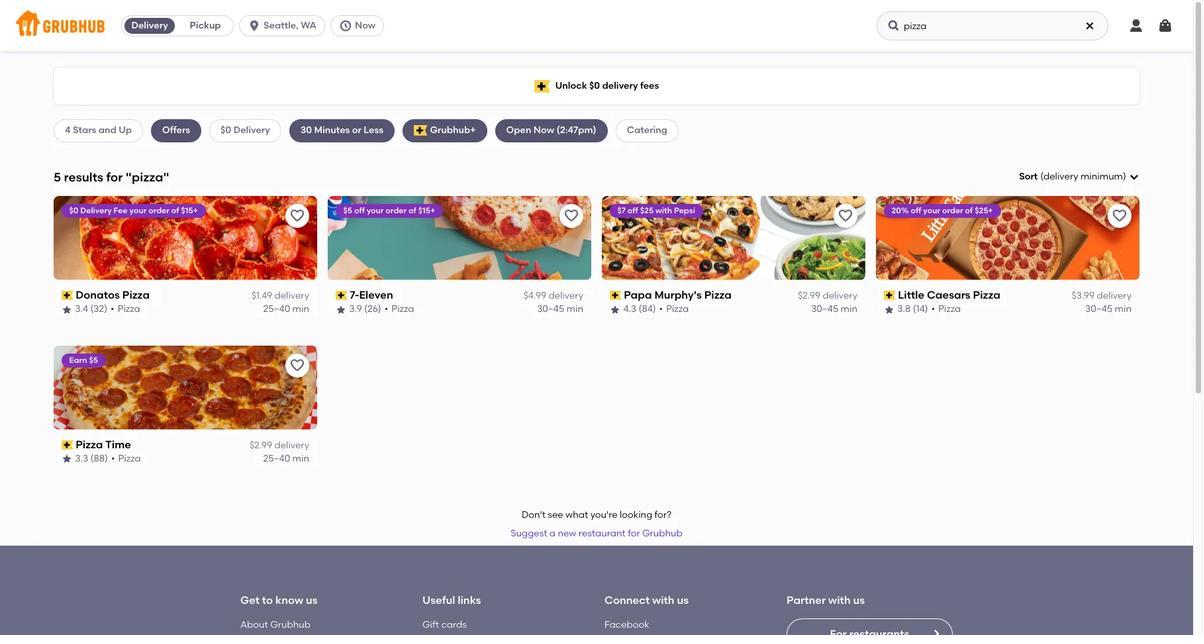 Task type: locate. For each thing, give the bounding box(es) containing it.
star icon image left 3.4
[[62, 304, 72, 315]]

off
[[355, 206, 365, 215], [628, 206, 639, 215], [912, 206, 922, 215]]

0 vertical spatial for
[[106, 169, 123, 185]]

1 horizontal spatial subscription pass image
[[336, 291, 348, 300]]

2 30–45 from the left
[[812, 304, 839, 315]]

0 horizontal spatial delivery
[[81, 206, 112, 215]]

• right (26)
[[385, 304, 389, 315]]

1 save this restaurant image from the left
[[289, 208, 305, 224]]

1 horizontal spatial subscription pass image
[[884, 291, 896, 300]]

0 vertical spatial grubhub plus flag logo image
[[534, 80, 550, 92]]

25–40 min for donatos pizza
[[263, 304, 309, 315]]

1 order from the left
[[149, 206, 170, 215]]

0 vertical spatial $2.99
[[798, 290, 821, 301]]

with for connect
[[653, 594, 675, 607]]

of for 7-eleven
[[409, 206, 417, 215]]

1 vertical spatial grubhub
[[270, 619, 311, 631]]

1 vertical spatial $2.99 delivery
[[250, 440, 309, 451]]

5 results for "pizza"
[[54, 169, 169, 185]]

0 horizontal spatial of
[[172, 206, 180, 215]]

1 vertical spatial grubhub plus flag logo image
[[414, 125, 428, 136]]

us right connect
[[677, 594, 689, 607]]

3.4 (32)
[[76, 304, 108, 315]]

murphy's
[[655, 289, 702, 301]]

0 vertical spatial subscription pass image
[[884, 291, 896, 300]]

subscription pass image left 7-
[[336, 291, 348, 300]]

3.3 (88)
[[76, 453, 108, 465]]

2 order from the left
[[386, 206, 407, 215]]

2 subscription pass image from the left
[[336, 291, 348, 300]]

0 horizontal spatial order
[[149, 206, 170, 215]]

0 vertical spatial delivery
[[131, 20, 168, 31]]

seattle, wa
[[264, 20, 317, 31]]

0 horizontal spatial subscription pass image
[[62, 291, 73, 300]]

star icon image for papa murphy's pizza
[[610, 304, 621, 315]]

gift
[[423, 619, 439, 631]]

delivery left fee
[[81, 206, 112, 215]]

• pizza for caesars
[[932, 304, 962, 315]]

$0
[[590, 80, 600, 91], [221, 125, 231, 136], [70, 206, 79, 215]]

1 horizontal spatial grubhub plus flag logo image
[[534, 80, 550, 92]]

1 your from the left
[[130, 206, 147, 215]]

now right open
[[534, 125, 555, 136]]

25–40 min for pizza time
[[263, 453, 309, 465]]

$2.99 delivery for pizza time
[[250, 440, 309, 451]]

now button
[[331, 15, 390, 36]]

useful links
[[423, 594, 481, 607]]

1 horizontal spatial $2.99
[[798, 290, 821, 301]]

star icon image left 4.3
[[610, 304, 621, 315]]

with right connect
[[653, 594, 675, 607]]

with for partner
[[829, 594, 851, 607]]

don't see what you're looking for?
[[522, 509, 672, 521]]

1 horizontal spatial 30–45 min
[[812, 304, 858, 315]]

see
[[548, 509, 564, 521]]

1 vertical spatial 25–40 min
[[263, 453, 309, 465]]

3 30–45 min from the left
[[1086, 304, 1132, 315]]

$1.49 delivery
[[252, 290, 309, 301]]

star icon image left 3.8
[[884, 304, 895, 315]]

2 horizontal spatial us
[[854, 594, 865, 607]]

1 25–40 min from the top
[[263, 304, 309, 315]]

1 vertical spatial $0
[[221, 125, 231, 136]]

for right results
[[106, 169, 123, 185]]

about grubhub link
[[240, 619, 311, 631]]

1 vertical spatial $5
[[89, 356, 98, 365]]

• pizza down time
[[112, 453, 141, 465]]

delivery left 30
[[234, 125, 270, 136]]

2 horizontal spatial 30–45 min
[[1086, 304, 1132, 315]]

$0 down results
[[70, 206, 79, 215]]

3.3
[[76, 453, 89, 465]]

$1.49
[[252, 290, 272, 301]]

2 save this restaurant image from the left
[[564, 208, 580, 224]]

$2.99
[[798, 290, 821, 301], [250, 440, 272, 451]]

of for little caesars pizza
[[966, 206, 974, 215]]

0 horizontal spatial $15+
[[181, 206, 198, 215]]

1 horizontal spatial order
[[386, 206, 407, 215]]

subscription pass image for pizza time
[[62, 441, 73, 450]]

1 horizontal spatial us
[[677, 594, 689, 607]]

2 30–45 min from the left
[[812, 304, 858, 315]]

with right partner
[[829, 594, 851, 607]]

pizza down papa murphy's pizza
[[667, 304, 689, 315]]

$15+
[[181, 206, 198, 215], [419, 206, 436, 215]]

3 order from the left
[[943, 206, 964, 215]]

order
[[149, 206, 170, 215], [386, 206, 407, 215], [943, 206, 964, 215]]

subscription pass image left little
[[884, 291, 896, 300]]

delivery inside "button"
[[131, 20, 168, 31]]

1 horizontal spatial save this restaurant image
[[564, 208, 580, 224]]

0 horizontal spatial $2.99
[[250, 440, 272, 451]]

0 horizontal spatial save this restaurant image
[[289, 208, 305, 224]]

subscription pass image left pizza time
[[62, 441, 73, 450]]

2 horizontal spatial 30–45
[[1086, 304, 1113, 315]]

3 30–45 from the left
[[1086, 304, 1113, 315]]

your
[[130, 206, 147, 215], [367, 206, 384, 215], [924, 206, 941, 215]]

• pizza right (26)
[[385, 304, 415, 315]]

2 horizontal spatial off
[[912, 206, 922, 215]]

0 vertical spatial save this restaurant image
[[1112, 208, 1128, 224]]

restaurant
[[579, 528, 626, 539]]

grubhub down the for?
[[643, 528, 683, 539]]

none field inside 5 results for "pizza" main content
[[1020, 170, 1140, 184]]

$0 for $0 delivery fee your order of $15+
[[70, 206, 79, 215]]

gift cards
[[423, 619, 467, 631]]

1 horizontal spatial now
[[534, 125, 555, 136]]

0 vertical spatial $0
[[590, 80, 600, 91]]

1 vertical spatial $2.99
[[250, 440, 272, 451]]

4.3 (84)
[[624, 304, 657, 315]]

off for papa
[[628, 206, 639, 215]]

$4.99 delivery
[[524, 290, 584, 301]]

pizza right (26)
[[392, 304, 415, 315]]

30
[[301, 125, 312, 136]]

$7 off $25 with pepsi
[[618, 206, 696, 215]]

30–45 min
[[537, 304, 584, 315], [812, 304, 858, 315], [1086, 304, 1132, 315]]

0 horizontal spatial 30–45
[[537, 304, 565, 315]]

now right wa
[[355, 20, 376, 31]]

1 25–40 from the top
[[263, 304, 290, 315]]

1 horizontal spatial for
[[628, 528, 640, 539]]

2 25–40 from the top
[[263, 453, 290, 465]]

30–45 min for little caesars pizza
[[1086, 304, 1132, 315]]

delivery for pizza time
[[275, 440, 309, 451]]

1 horizontal spatial save this restaurant image
[[1112, 208, 1128, 224]]

1 horizontal spatial your
[[367, 206, 384, 215]]

0 horizontal spatial us
[[306, 594, 318, 607]]

30–45 for 7-eleven
[[537, 304, 565, 315]]

• pizza down papa murphy's pizza
[[660, 304, 689, 315]]

us right partner
[[854, 594, 865, 607]]

delivery for 7-eleven
[[549, 290, 584, 301]]

3 subscription pass image from the left
[[610, 291, 622, 300]]

star icon image
[[62, 304, 72, 315], [336, 304, 346, 315], [610, 304, 621, 315], [884, 304, 895, 315], [62, 454, 72, 465]]

min for papa murphy's pizza
[[841, 304, 858, 315]]

partner
[[787, 594, 826, 607]]

2 of from the left
[[409, 206, 417, 215]]

• right (88)
[[112, 453, 115, 465]]

grubhub plus flag logo image left grubhub+
[[414, 125, 428, 136]]

save this restaurant image for 7-eleven
[[564, 208, 580, 224]]

time
[[106, 438, 131, 451]]

svg image
[[1129, 18, 1145, 34], [888, 19, 901, 32], [1129, 172, 1140, 182]]

• for caesars
[[932, 304, 936, 315]]

0 horizontal spatial now
[[355, 20, 376, 31]]

facebook
[[605, 619, 650, 631]]

now
[[355, 20, 376, 31], [534, 125, 555, 136]]

25–40 for pizza time
[[263, 453, 290, 465]]

grubhub down know
[[270, 619, 311, 631]]

$0 for $0 delivery
[[221, 125, 231, 136]]

to
[[262, 594, 273, 607]]

save this restaurant image for donatos pizza
[[289, 208, 305, 224]]

us right know
[[306, 594, 318, 607]]

$2.99 delivery
[[798, 290, 858, 301], [250, 440, 309, 451]]

• right (84)
[[660, 304, 664, 315]]

now inside 5 results for "pizza" main content
[[534, 125, 555, 136]]

min
[[293, 304, 309, 315], [567, 304, 584, 315], [841, 304, 858, 315], [1115, 304, 1132, 315], [293, 453, 309, 465]]

3 your from the left
[[924, 206, 941, 215]]

order for little caesars pizza
[[943, 206, 964, 215]]

pizza right caesars
[[974, 289, 1001, 301]]

subscription pass image left donatos
[[62, 291, 73, 300]]

$0 right offers
[[221, 125, 231, 136]]

1 vertical spatial save this restaurant image
[[289, 358, 305, 373]]

1 horizontal spatial grubhub
[[643, 528, 683, 539]]

save this restaurant image for little caesars pizza
[[1112, 208, 1128, 224]]

2 vertical spatial delivery
[[81, 206, 112, 215]]

$0 right unlock
[[590, 80, 600, 91]]

about
[[240, 619, 268, 631]]

min for pizza time
[[293, 453, 309, 465]]

30–45 for papa murphy's pizza
[[812, 304, 839, 315]]

don't
[[522, 509, 546, 521]]

0 horizontal spatial your
[[130, 206, 147, 215]]

delivery left 'pickup'
[[131, 20, 168, 31]]

eleven
[[360, 289, 394, 301]]

2 off from the left
[[628, 206, 639, 215]]

subscription pass image left "papa"
[[610, 291, 622, 300]]

subscription pass image
[[884, 291, 896, 300], [62, 441, 73, 450]]

1 vertical spatial subscription pass image
[[62, 441, 73, 450]]

• pizza down donatos pizza
[[111, 304, 141, 315]]

papa murphy's pizza
[[624, 289, 732, 301]]

papa murphy's pizza logo image
[[602, 196, 866, 280]]

save this restaurant image
[[289, 208, 305, 224], [564, 208, 580, 224], [838, 208, 854, 224]]

what
[[566, 509, 588, 521]]

1 horizontal spatial delivery
[[131, 20, 168, 31]]

1 30–45 min from the left
[[537, 304, 584, 315]]

main navigation navigation
[[0, 0, 1194, 52]]

grubhub plus flag logo image
[[534, 80, 550, 92], [414, 125, 428, 136]]

0 horizontal spatial 30–45 min
[[537, 304, 584, 315]]

3.8 (14)
[[898, 304, 929, 315]]

2 horizontal spatial save this restaurant image
[[838, 208, 854, 224]]

0 vertical spatial $5
[[344, 206, 353, 215]]

0 vertical spatial grubhub
[[643, 528, 683, 539]]

save this restaurant button for pizza time
[[286, 354, 309, 377]]

know
[[276, 594, 303, 607]]

delivery for $0 delivery
[[234, 125, 270, 136]]

0 horizontal spatial grubhub plus flag logo image
[[414, 125, 428, 136]]

none field containing sort
[[1020, 170, 1140, 184]]

new
[[558, 528, 577, 539]]

30 minutes or less
[[301, 125, 384, 136]]

donatos
[[76, 289, 120, 301]]

0 horizontal spatial off
[[355, 206, 365, 215]]

cards
[[441, 619, 467, 631]]

2 horizontal spatial delivery
[[234, 125, 270, 136]]

$0 delivery
[[221, 125, 270, 136]]

• pizza
[[111, 304, 141, 315], [385, 304, 415, 315], [660, 304, 689, 315], [932, 304, 962, 315], [112, 453, 141, 465]]

1 vertical spatial for
[[628, 528, 640, 539]]

2 vertical spatial $0
[[70, 206, 79, 215]]

• right (14)
[[932, 304, 936, 315]]

save this restaurant button for donatos pizza
[[286, 204, 309, 228]]

0 horizontal spatial grubhub
[[270, 619, 311, 631]]

3 of from the left
[[966, 206, 974, 215]]

1 of from the left
[[172, 206, 180, 215]]

us
[[306, 594, 318, 607], [677, 594, 689, 607], [854, 594, 865, 607]]

links
[[458, 594, 481, 607]]

svg image
[[1158, 18, 1174, 34], [248, 19, 261, 32], [339, 19, 352, 32], [1085, 21, 1096, 31]]

30–45
[[537, 304, 565, 315], [812, 304, 839, 315], [1086, 304, 1113, 315]]

2 your from the left
[[367, 206, 384, 215]]

pizza down donatos pizza
[[118, 304, 141, 315]]

2 horizontal spatial subscription pass image
[[610, 291, 622, 300]]

pizza up "3.3 (88)"
[[76, 438, 103, 451]]

pickup
[[190, 20, 221, 31]]

1 vertical spatial now
[[534, 125, 555, 136]]

for down looking
[[628, 528, 640, 539]]

0 vertical spatial 25–40
[[263, 304, 290, 315]]

little caesars pizza logo image
[[876, 196, 1140, 280]]

0 vertical spatial now
[[355, 20, 376, 31]]

min for donatos pizza
[[293, 304, 309, 315]]

• right '(32)' at top
[[111, 304, 115, 315]]

1 vertical spatial delivery
[[234, 125, 270, 136]]

25–40
[[263, 304, 290, 315], [263, 453, 290, 465]]

order for 7-eleven
[[386, 206, 407, 215]]

None field
[[1020, 170, 1140, 184]]

grubhub+
[[430, 125, 476, 136]]

1 30–45 from the left
[[537, 304, 565, 315]]

star icon image left 3.3
[[62, 454, 72, 465]]

1 horizontal spatial $0
[[221, 125, 231, 136]]

subscription pass image
[[62, 291, 73, 300], [336, 291, 348, 300], [610, 291, 622, 300]]

1 horizontal spatial off
[[628, 206, 639, 215]]

$5
[[344, 206, 353, 215], [89, 356, 98, 365]]

0 horizontal spatial $0
[[70, 206, 79, 215]]

0 horizontal spatial subscription pass image
[[62, 441, 73, 450]]

1 horizontal spatial $15+
[[419, 206, 436, 215]]

30–45 min for 7-eleven
[[537, 304, 584, 315]]

5 results for "pizza" main content
[[0, 52, 1194, 635]]

delivery
[[602, 80, 638, 91], [1044, 171, 1079, 182], [275, 290, 309, 301], [549, 290, 584, 301], [823, 290, 858, 301], [1097, 290, 1132, 301], [275, 440, 309, 451]]

1 horizontal spatial $5
[[344, 206, 353, 215]]

20% off your order of $25+
[[892, 206, 994, 215]]

• pizza for murphy's
[[660, 304, 689, 315]]

subscription pass image for papa murphy's pizza
[[610, 291, 622, 300]]

subscription pass image for 7-eleven
[[336, 291, 348, 300]]

1 subscription pass image from the left
[[62, 291, 73, 300]]

for inside button
[[628, 528, 640, 539]]

2 25–40 min from the top
[[263, 453, 309, 465]]

1 off from the left
[[355, 206, 365, 215]]

0 vertical spatial 25–40 min
[[263, 304, 309, 315]]

0 vertical spatial $2.99 delivery
[[798, 290, 858, 301]]

2 horizontal spatial order
[[943, 206, 964, 215]]

right image
[[931, 629, 942, 635]]

pizza time logo image
[[54, 346, 317, 430]]

for
[[106, 169, 123, 185], [628, 528, 640, 539]]

0 horizontal spatial $2.99 delivery
[[250, 440, 309, 451]]

save this restaurant image
[[1112, 208, 1128, 224], [289, 358, 305, 373]]

papa
[[624, 289, 653, 301]]

2 us from the left
[[677, 594, 689, 607]]

1 horizontal spatial $2.99 delivery
[[798, 290, 858, 301]]

grubhub plus flag logo image left unlock
[[534, 80, 550, 92]]

3 save this restaurant image from the left
[[838, 208, 854, 224]]

3 off from the left
[[912, 206, 922, 215]]

1 vertical spatial 25–40
[[263, 453, 290, 465]]

star icon image left '3.9'
[[336, 304, 346, 315]]

1 horizontal spatial 30–45
[[812, 304, 839, 315]]

2 horizontal spatial your
[[924, 206, 941, 215]]

• pizza down caesars
[[932, 304, 962, 315]]

• pizza for time
[[112, 453, 141, 465]]

1 horizontal spatial of
[[409, 206, 417, 215]]

pizza
[[123, 289, 150, 301], [705, 289, 732, 301], [974, 289, 1001, 301], [118, 304, 141, 315], [392, 304, 415, 315], [667, 304, 689, 315], [939, 304, 962, 315], [76, 438, 103, 451], [119, 453, 141, 465]]

$25
[[641, 206, 654, 215]]

facebook link
[[605, 619, 650, 631]]

2 horizontal spatial of
[[966, 206, 974, 215]]

star icon image for donatos pizza
[[62, 304, 72, 315]]

3 us from the left
[[854, 594, 865, 607]]

minimum
[[1081, 171, 1124, 182]]

star icon image for pizza time
[[62, 454, 72, 465]]

30–45 min for papa murphy's pizza
[[812, 304, 858, 315]]

0 horizontal spatial save this restaurant image
[[289, 358, 305, 373]]



Task type: vqa. For each thing, say whether or not it's contained in the screenshot.


Task type: describe. For each thing, give the bounding box(es) containing it.
3.9
[[350, 304, 362, 315]]

star icon image for little caesars pizza
[[884, 304, 895, 315]]

svg image inside 5 results for "pizza" main content
[[1129, 172, 1140, 182]]

4
[[65, 125, 71, 136]]

$2.99 for pizza time
[[250, 440, 272, 451]]

1 us from the left
[[306, 594, 318, 607]]

catering
[[627, 125, 668, 136]]

$5 off your order of $15+
[[344, 206, 436, 215]]

25–40 for donatos pizza
[[263, 304, 290, 315]]

pizza down time
[[119, 453, 141, 465]]

$2.99 delivery for papa murphy's pizza
[[798, 290, 858, 301]]

useful
[[423, 594, 455, 607]]

delivery for $0 delivery fee your order of $15+
[[81, 206, 112, 215]]

donatos pizza logo image
[[54, 196, 317, 280]]

grubhub plus flag logo image for grubhub+
[[414, 125, 428, 136]]

1 $15+ from the left
[[181, 206, 198, 215]]

get to know us
[[240, 594, 318, 607]]

7-
[[350, 289, 360, 301]]

unlock $0 delivery fees
[[556, 80, 659, 91]]

seattle, wa button
[[239, 15, 331, 36]]

2 $15+ from the left
[[419, 206, 436, 215]]

subscription pass image for donatos pizza
[[62, 291, 73, 300]]

or
[[352, 125, 362, 136]]

less
[[364, 125, 384, 136]]

us for connect with us
[[677, 594, 689, 607]]

7-eleven
[[350, 289, 394, 301]]

and
[[99, 125, 116, 136]]

suggest a new restaurant for grubhub button
[[505, 522, 689, 546]]

wa
[[301, 20, 317, 31]]

caesars
[[928, 289, 971, 301]]

7-eleven logo image
[[328, 196, 592, 280]]

save this restaurant button for papa murphy's pizza
[[834, 204, 858, 228]]

)
[[1124, 171, 1127, 182]]

save this restaurant button for little caesars pizza
[[1108, 204, 1132, 228]]

(26)
[[365, 304, 382, 315]]

connect
[[605, 594, 650, 607]]

connect with us
[[605, 594, 689, 607]]

earn $5
[[70, 356, 98, 365]]

gift cards link
[[423, 619, 467, 631]]

pepsi
[[675, 206, 696, 215]]

grubhub inside button
[[643, 528, 683, 539]]

your for 7-
[[367, 206, 384, 215]]

fee
[[114, 206, 128, 215]]

now inside 'button'
[[355, 20, 376, 31]]

offers
[[162, 125, 190, 136]]

$4.99
[[524, 290, 547, 301]]

get
[[240, 594, 260, 607]]

delivery for donatos pizza
[[275, 290, 309, 301]]

delivery for little caesars pizza
[[1097, 290, 1132, 301]]

save this restaurant button for 7-eleven
[[560, 204, 584, 228]]

partner with us
[[787, 594, 865, 607]]

4 stars and up
[[65, 125, 132, 136]]

$3.99
[[1072, 290, 1095, 301]]

4.3
[[624, 304, 637, 315]]

min for little caesars pizza
[[1115, 304, 1132, 315]]

fees
[[641, 80, 659, 91]]

results
[[64, 169, 103, 185]]

$3.99 delivery
[[1072, 290, 1132, 301]]

you're
[[591, 509, 618, 521]]

off for little
[[912, 206, 922, 215]]

delivery for papa murphy's pizza
[[823, 290, 858, 301]]

svg image inside now 'button'
[[339, 19, 352, 32]]

pickup button
[[178, 15, 233, 36]]

about grubhub
[[240, 619, 311, 631]]

Search for food, convenience, alcohol... search field
[[877, 11, 1109, 40]]

pizza time
[[76, 438, 131, 451]]

$0 delivery fee your order of $15+
[[70, 206, 198, 215]]

sort
[[1020, 171, 1038, 182]]

0 horizontal spatial for
[[106, 169, 123, 185]]

stars
[[73, 125, 96, 136]]

suggest
[[511, 528, 548, 539]]

$7
[[618, 206, 626, 215]]

• for murphy's
[[660, 304, 664, 315]]

star icon image for 7-eleven
[[336, 304, 346, 315]]

us for partner with us
[[854, 594, 865, 607]]

(84)
[[639, 304, 657, 315]]

20%
[[892, 206, 910, 215]]

seattle,
[[264, 20, 299, 31]]

0 horizontal spatial $5
[[89, 356, 98, 365]]

looking
[[620, 509, 653, 521]]

subscription pass image for little caesars pizza
[[884, 291, 896, 300]]

3.8
[[898, 304, 911, 315]]

• for pizza
[[111, 304, 115, 315]]

(32)
[[91, 304, 108, 315]]

sort ( delivery minimum )
[[1020, 171, 1127, 182]]

"pizza"
[[126, 169, 169, 185]]

up
[[119, 125, 132, 136]]

your for little
[[924, 206, 941, 215]]

delivery button
[[122, 15, 178, 36]]

save this restaurant image for pizza time
[[289, 358, 305, 373]]

3.9 (26)
[[350, 304, 382, 315]]

$25+
[[976, 206, 994, 215]]

• pizza for pizza
[[111, 304, 141, 315]]

5
[[54, 169, 61, 185]]

open
[[507, 125, 532, 136]]

3.4
[[76, 304, 88, 315]]

30–45 for little caesars pizza
[[1086, 304, 1113, 315]]

off for 7-
[[355, 206, 365, 215]]

with right "$25"
[[656, 206, 673, 215]]

(2:47pm)
[[557, 125, 597, 136]]

min for 7-eleven
[[567, 304, 584, 315]]

donatos pizza
[[76, 289, 150, 301]]

grubhub plus flag logo image for unlock $0 delivery fees
[[534, 80, 550, 92]]

(88)
[[91, 453, 108, 465]]

(14)
[[914, 304, 929, 315]]

2 horizontal spatial $0
[[590, 80, 600, 91]]

• for time
[[112, 453, 115, 465]]

little caesars pizza
[[899, 289, 1001, 301]]

minutes
[[314, 125, 350, 136]]

open now (2:47pm)
[[507, 125, 597, 136]]

earn
[[70, 356, 87, 365]]

• for eleven
[[385, 304, 389, 315]]

$2.99 for papa murphy's pizza
[[798, 290, 821, 301]]

pizza right donatos
[[123, 289, 150, 301]]

save this restaurant image for papa murphy's pizza
[[838, 208, 854, 224]]

pizza right murphy's
[[705, 289, 732, 301]]

suggest a new restaurant for grubhub
[[511, 528, 683, 539]]

unlock
[[556, 80, 587, 91]]

svg image inside seattle, wa button
[[248, 19, 261, 32]]

pizza down "little caesars pizza"
[[939, 304, 962, 315]]

• pizza for eleven
[[385, 304, 415, 315]]



